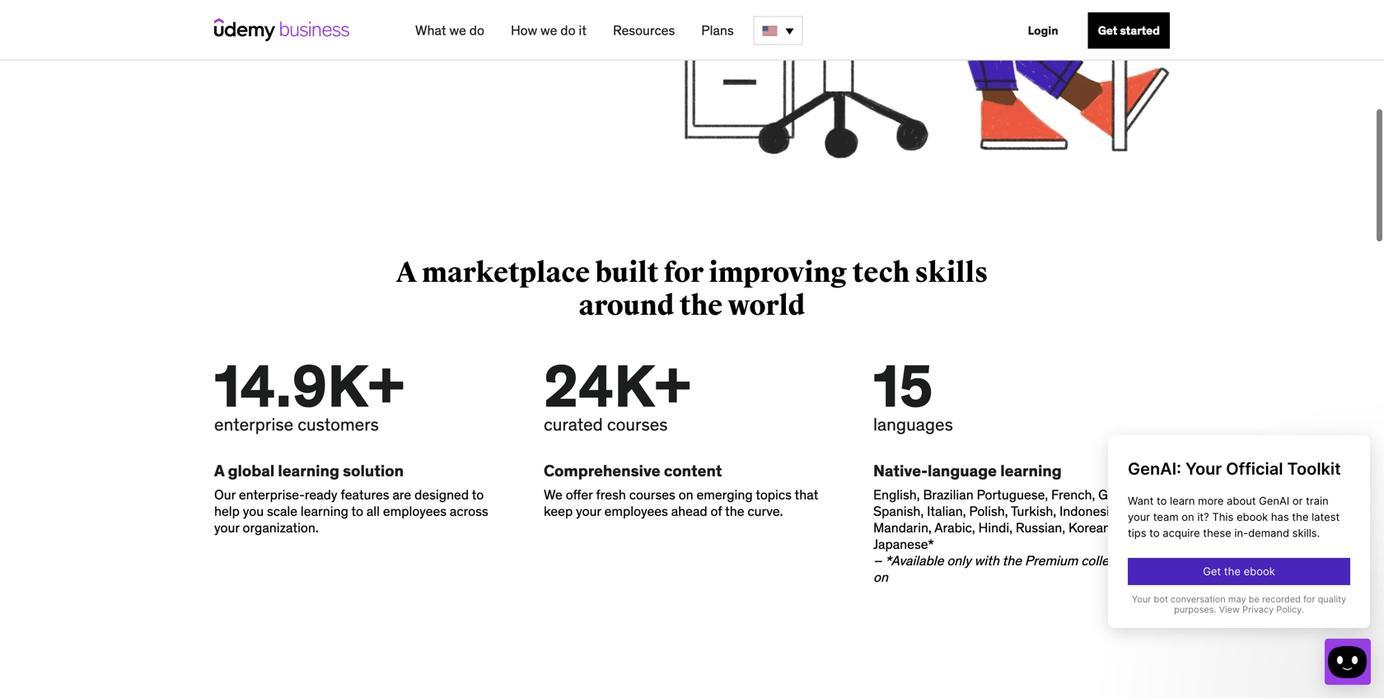 Task type: vqa. For each thing, say whether or not it's contained in the screenshot.
Turkish,
yes



Task type: locate. For each thing, give the bounding box(es) containing it.
english,
[[874, 486, 920, 503]]

0 vertical spatial on
[[679, 486, 694, 503]]

add
[[1142, 552, 1164, 569]]

0 horizontal spatial do
[[470, 22, 485, 39]]

topics
[[756, 486, 792, 503]]

a
[[396, 256, 417, 290], [214, 461, 224, 480]]

1 horizontal spatial the
[[725, 503, 745, 520]]

1 vertical spatial a
[[214, 461, 224, 480]]

–
[[874, 552, 882, 569]]

around
[[579, 289, 675, 323]]

2 vertical spatial the
[[1003, 552, 1022, 569]]

1 horizontal spatial employees
[[605, 503, 668, 520]]

a inside the a marketplace built for improving tech skills around the world
[[396, 256, 417, 290]]

on down japanese*
[[874, 569, 888, 586]]

2 horizontal spatial the
[[1003, 552, 1022, 569]]

world
[[728, 289, 806, 323]]

your left the you
[[214, 519, 240, 536]]

1 employees from the left
[[383, 503, 447, 520]]

to left all
[[351, 503, 363, 520]]

we inside popup button
[[450, 22, 466, 39]]

0 horizontal spatial a
[[214, 461, 224, 480]]

offer
[[566, 486, 593, 503]]

curated courses
[[544, 414, 668, 435]]

improving
[[709, 256, 848, 290]]

courses right fresh
[[629, 486, 676, 503]]

help
[[214, 503, 240, 520]]

0 horizontal spatial employees
[[383, 503, 447, 520]]

you
[[243, 503, 264, 520]]

how we do it
[[511, 22, 587, 39]]

learning up ready
[[278, 461, 340, 480]]

do inside popup button
[[470, 22, 485, 39]]

resources button
[[607, 16, 682, 45]]

1 vertical spatial courses
[[629, 486, 676, 503]]

courses up comprehensive
[[607, 414, 668, 435]]

started
[[1121, 23, 1160, 38]]

0 vertical spatial the
[[680, 289, 723, 323]]

collection
[[1082, 552, 1139, 569]]

on down content
[[679, 486, 694, 503]]

learning
[[278, 461, 340, 480], [1001, 461, 1062, 480], [301, 503, 349, 520]]

and
[[1122, 519, 1144, 536]]

courses inside comprehensive content we offer fresh courses on emerging topics that keep your employees ahead of the curve.
[[629, 486, 676, 503]]

the right the of
[[725, 503, 745, 520]]

1 horizontal spatial on
[[874, 569, 888, 586]]

learning inside 'native-language learning english, brazilian portuguese, french, german, spanish, italian, polish, turkish, indonesian, mandarin, arabic, hindi, russian, korean*, and japanese* – *available only with the premium collection add on'
[[1001, 461, 1062, 480]]

how we do it button
[[504, 16, 593, 45]]

a for a marketplace built for improving tech skills around the world
[[396, 256, 417, 290]]

a global learning solution our enterprise-ready features are designed to help you scale learning to all employees across your organization.
[[214, 461, 488, 536]]

fresh
[[596, 486, 626, 503]]

comprehensive content we offer fresh courses on emerging topics that keep your employees ahead of the curve.
[[544, 461, 819, 520]]

we
[[450, 22, 466, 39], [541, 22, 558, 39]]

russian,
[[1016, 519, 1066, 536]]

*available
[[886, 552, 944, 569]]

we right how
[[541, 22, 558, 39]]

we inside dropdown button
[[541, 22, 558, 39]]

0 vertical spatial a
[[396, 256, 417, 290]]

1 horizontal spatial a
[[396, 256, 417, 290]]

language
[[928, 461, 997, 480]]

employees
[[383, 503, 447, 520], [605, 503, 668, 520]]

a inside a global learning solution our enterprise-ready features are designed to help you scale learning to all employees across your organization.
[[214, 461, 224, 480]]

with
[[975, 552, 1000, 569]]

employees right all
[[383, 503, 447, 520]]

to right designed
[[472, 486, 484, 503]]

indonesian,
[[1060, 503, 1128, 520]]

14.9k+
[[214, 350, 404, 422]]

what
[[415, 22, 446, 39]]

1 vertical spatial the
[[725, 503, 745, 520]]

arabic,
[[935, 519, 976, 536]]

1 horizontal spatial we
[[541, 22, 558, 39]]

employees inside comprehensive content we offer fresh courses on emerging topics that keep your employees ahead of the curve.
[[605, 503, 668, 520]]

curve.
[[748, 503, 783, 520]]

your inside comprehensive content we offer fresh courses on emerging topics that keep your employees ahead of the curve.
[[576, 503, 601, 520]]

0 horizontal spatial to
[[351, 503, 363, 520]]

1 horizontal spatial your
[[576, 503, 601, 520]]

a marketplace built for improving tech skills around the world
[[396, 256, 989, 323]]

0 horizontal spatial on
[[679, 486, 694, 503]]

learning up the "portuguese,"
[[1001, 461, 1062, 480]]

employees down comprehensive
[[605, 503, 668, 520]]

enterprise customers
[[214, 414, 379, 435]]

learning for 15
[[1001, 461, 1062, 480]]

the
[[680, 289, 723, 323], [725, 503, 745, 520], [1003, 552, 1022, 569]]

2 employees from the left
[[605, 503, 668, 520]]

what we do
[[415, 22, 485, 39]]

to
[[472, 486, 484, 503], [351, 503, 363, 520]]

content
[[664, 461, 722, 480]]

do right "what"
[[470, 22, 485, 39]]

our
[[214, 486, 236, 503]]

2 we from the left
[[541, 22, 558, 39]]

the right the with
[[1003, 552, 1022, 569]]

15
[[874, 350, 933, 422]]

brazilian
[[923, 486, 974, 503]]

1 we from the left
[[450, 22, 466, 39]]

comprehensive
[[544, 461, 661, 480]]

0 horizontal spatial your
[[214, 519, 240, 536]]

learning for 14.9k+
[[278, 461, 340, 480]]

emerging
[[697, 486, 753, 503]]

your inside a global learning solution our enterprise-ready features are designed to help you scale learning to all employees across your organization.
[[214, 519, 240, 536]]

do
[[470, 22, 485, 39], [561, 22, 576, 39]]

across
[[450, 503, 488, 520]]

mandarin,
[[874, 519, 932, 536]]

we for what
[[450, 22, 466, 39]]

the left world
[[680, 289, 723, 323]]

0 horizontal spatial the
[[680, 289, 723, 323]]

0 horizontal spatial we
[[450, 22, 466, 39]]

on
[[679, 486, 694, 503], [874, 569, 888, 586]]

1 do from the left
[[470, 22, 485, 39]]

turkish,
[[1011, 503, 1057, 520]]

for
[[664, 256, 704, 290]]

your
[[576, 503, 601, 520], [214, 519, 240, 536]]

do inside dropdown button
[[561, 22, 576, 39]]

2 do from the left
[[561, 22, 576, 39]]

spanish,
[[874, 503, 924, 520]]

we
[[544, 486, 563, 503]]

scale
[[267, 503, 298, 520]]

skills
[[915, 256, 989, 290]]

we right "what"
[[450, 22, 466, 39]]

your right "keep"
[[576, 503, 601, 520]]

courses
[[607, 414, 668, 435], [629, 486, 676, 503]]

enterprise
[[214, 414, 294, 435]]

italian,
[[927, 503, 966, 520]]

1 vertical spatial on
[[874, 569, 888, 586]]

resources
[[613, 22, 675, 39]]

1 horizontal spatial do
[[561, 22, 576, 39]]

do left it
[[561, 22, 576, 39]]



Task type: describe. For each thing, give the bounding box(es) containing it.
plans
[[702, 22, 734, 39]]

marketplace
[[422, 256, 590, 290]]

solution
[[343, 461, 404, 480]]

languages
[[874, 414, 953, 435]]

designed
[[415, 486, 469, 503]]

get
[[1098, 23, 1118, 38]]

1 horizontal spatial to
[[472, 486, 484, 503]]

the inside comprehensive content we offer fresh courses on emerging topics that keep your employees ahead of the curve.
[[725, 503, 745, 520]]

get started
[[1098, 23, 1160, 38]]

enterprise-
[[239, 486, 305, 503]]

get started link
[[1089, 12, 1170, 49]]

employees inside a global learning solution our enterprise-ready features are designed to help you scale learning to all employees across your organization.
[[383, 503, 447, 520]]

keep
[[544, 503, 573, 520]]

customers
[[298, 414, 379, 435]]

on inside 'native-language learning english, brazilian portuguese, french, german, spanish, italian, polish, turkish, indonesian, mandarin, arabic, hindi, russian, korean*, and japanese* – *available only with the premium collection add on'
[[874, 569, 888, 586]]

features
[[341, 486, 390, 503]]

on inside comprehensive content we offer fresh courses on emerging topics that keep your employees ahead of the curve.
[[679, 486, 694, 503]]

are
[[393, 486, 411, 503]]

24k+
[[544, 350, 691, 422]]

that
[[795, 486, 819, 503]]

global
[[228, 461, 275, 480]]

native-
[[874, 461, 928, 480]]

portuguese,
[[977, 486, 1049, 503]]

do for how we do it
[[561, 22, 576, 39]]

japanese*
[[874, 536, 935, 553]]

ready
[[305, 486, 338, 503]]

0 vertical spatial courses
[[607, 414, 668, 435]]

built
[[596, 256, 659, 290]]

learning right the scale
[[301, 503, 349, 520]]

ahead
[[671, 503, 708, 520]]

menu navigation
[[402, 0, 1170, 61]]

polish,
[[970, 503, 1008, 520]]

french,
[[1052, 486, 1096, 503]]

only
[[947, 552, 972, 569]]

login
[[1028, 23, 1059, 38]]

all
[[367, 503, 380, 520]]

the inside 'native-language learning english, brazilian portuguese, french, german, spanish, italian, polish, turkish, indonesian, mandarin, arabic, hindi, russian, korean*, and japanese* – *available only with the premium collection add on'
[[1003, 552, 1022, 569]]

premium
[[1025, 552, 1078, 569]]

plans button
[[695, 16, 741, 45]]

do for what we do
[[470, 22, 485, 39]]

we for how
[[541, 22, 558, 39]]

udemy business image
[[214, 18, 349, 41]]

login button
[[1018, 12, 1069, 49]]

a for a global learning solution our enterprise-ready features are designed to help you scale learning to all employees across your organization.
[[214, 461, 224, 480]]

organization.
[[243, 519, 319, 536]]

it
[[579, 22, 587, 39]]

how
[[511, 22, 538, 39]]

what we do button
[[409, 16, 491, 45]]

hindi,
[[979, 519, 1013, 536]]

of
[[711, 503, 722, 520]]

korean*,
[[1069, 519, 1119, 536]]

tech
[[853, 256, 910, 290]]

german,
[[1099, 486, 1149, 503]]

native-language learning english, brazilian portuguese, french, german, spanish, italian, polish, turkish, indonesian, mandarin, arabic, hindi, russian, korean*, and japanese* – *available only with the premium collection add on
[[874, 461, 1164, 586]]

curated
[[544, 414, 603, 435]]

the inside the a marketplace built for improving tech skills around the world
[[680, 289, 723, 323]]



